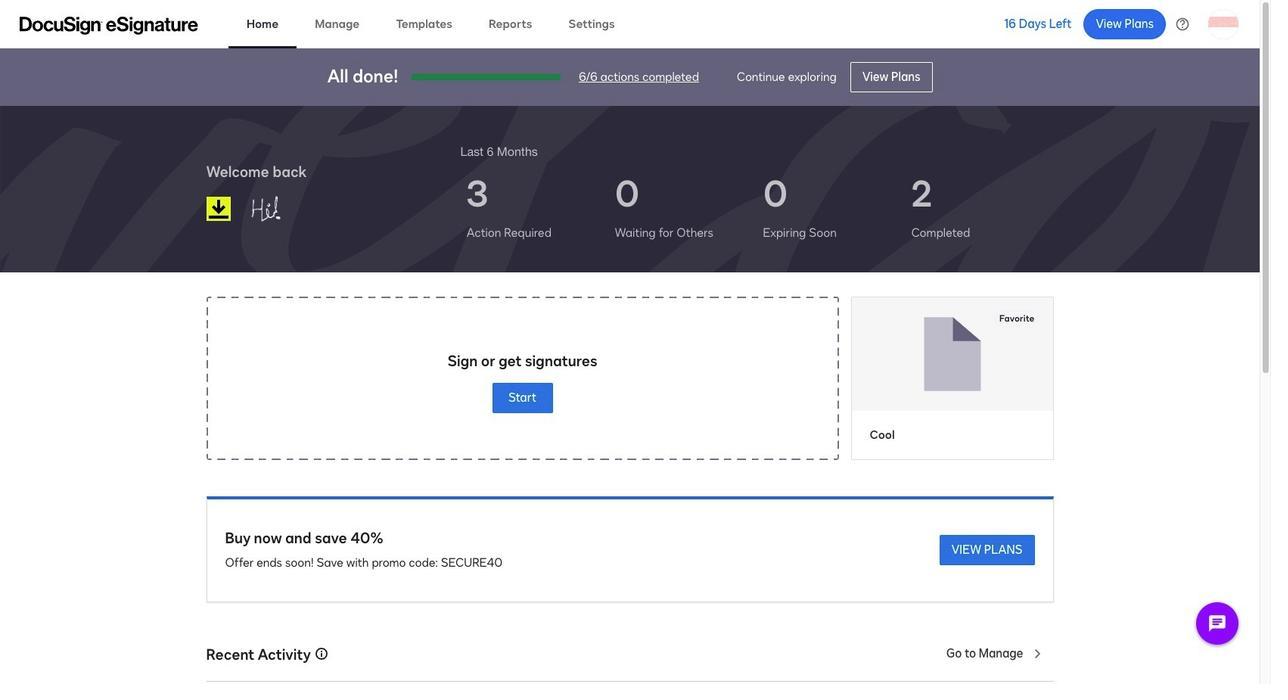 Task type: vqa. For each thing, say whether or not it's contained in the screenshot.
Generic Name image
yes



Task type: describe. For each thing, give the bounding box(es) containing it.
docusign esignature image
[[20, 16, 198, 34]]



Task type: locate. For each thing, give the bounding box(es) containing it.
generic name image
[[243, 189, 322, 229]]

list
[[461, 160, 1054, 254]]

docusignlogo image
[[206, 197, 231, 221]]

your uploaded profile image image
[[1209, 9, 1239, 39]]

use cool image
[[852, 298, 1053, 411]]

heading
[[461, 142, 538, 160]]



